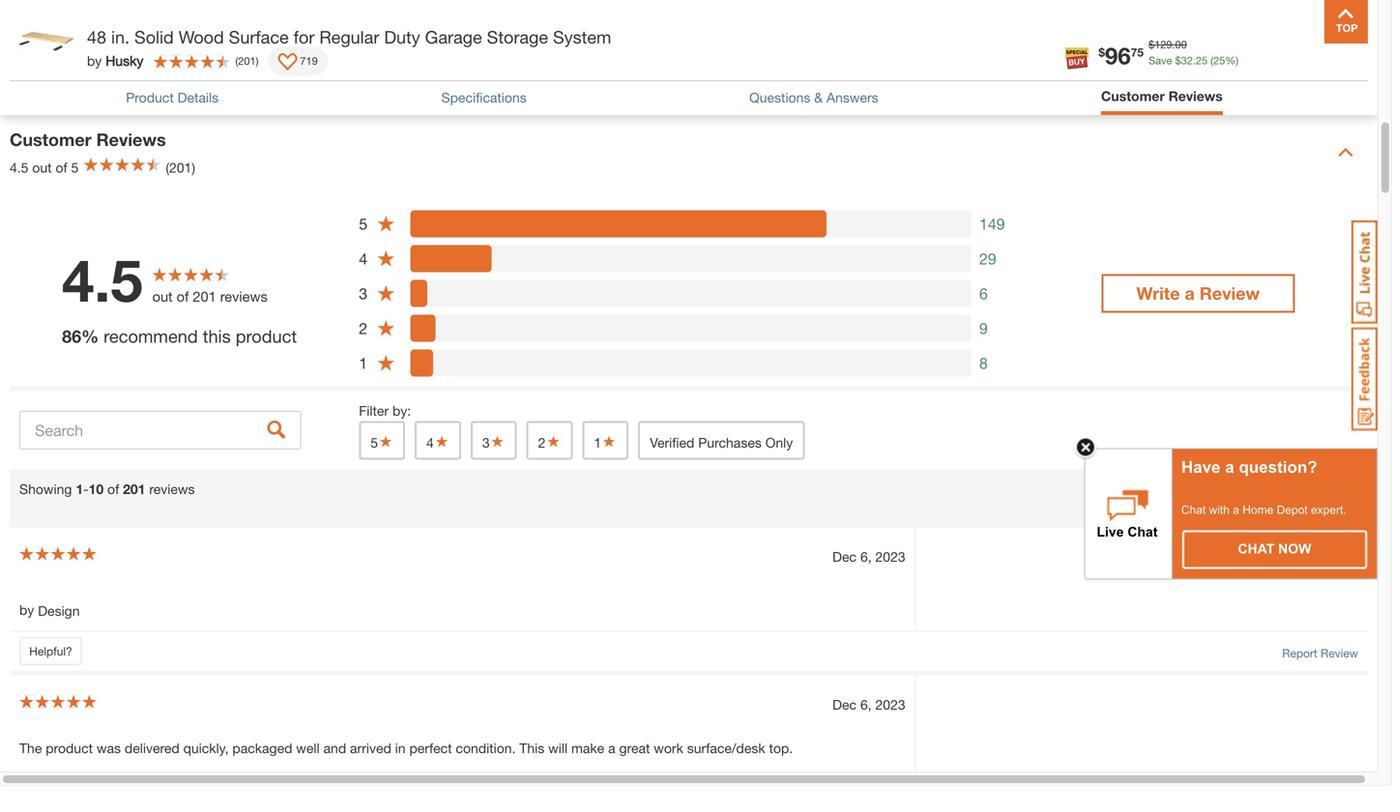 Task type: locate. For each thing, give the bounding box(es) containing it.
1 left 10
[[76, 481, 83, 497]]

0 vertical spatial 3
[[359, 284, 368, 302]]

201 right 10
[[123, 481, 145, 497]]

4.5
[[10, 159, 28, 175], [62, 245, 143, 314]]

0 vertical spatial product
[[236, 326, 297, 347]]

star icon image for 5
[[377, 214, 396, 233]]

star symbol image inside 5 button
[[378, 434, 394, 448]]

48 in. solid wood surface for regular duty garage storage system
[[87, 27, 611, 47]]

1 horizontal spatial reviews
[[1169, 88, 1223, 104]]

star symbol image for 4
[[434, 434, 449, 448]]

star symbol image left 1 button
[[546, 434, 561, 448]]

star symbol image
[[490, 434, 505, 448], [546, 434, 561, 448], [602, 434, 617, 448]]

star symbol image left the 2 button
[[490, 434, 505, 448]]

9
[[979, 319, 988, 337]]

0 vertical spatial dec 6, 2023
[[833, 549, 906, 565]]

0 vertical spatial 2
[[359, 319, 368, 337]]

25
[[1196, 54, 1208, 67], [1214, 54, 1226, 67]]

129
[[1155, 38, 1172, 51]]

questions for questions & answers
[[750, 89, 811, 105]]

by left design
[[19, 602, 34, 618]]

4.5 for 4.5 out of 5
[[10, 159, 28, 175]]

48
[[87, 27, 106, 47]]

5 button
[[359, 421, 405, 460]]

&
[[99, 50, 111, 70], [814, 89, 823, 105]]

specifications
[[441, 89, 527, 105]]

.
[[1172, 38, 1175, 51], [1193, 54, 1196, 67]]

1 right the 2 button
[[594, 434, 602, 450]]

surface
[[229, 27, 289, 47]]

$ left 75
[[1099, 45, 1105, 59]]

product image image
[[15, 10, 77, 73]]

1 horizontal spatial star symbol image
[[546, 434, 561, 448]]

1 vertical spatial dec 6, 2023
[[833, 697, 906, 713]]

1 button
[[583, 421, 629, 460]]

report review
[[1283, 647, 1359, 660]]

dec 6, 2023 for by
[[833, 549, 906, 565]]

201
[[238, 54, 256, 67], [193, 288, 216, 305], [123, 481, 145, 497]]

0 vertical spatial dec
[[833, 549, 857, 565]]

verified purchases only button
[[638, 421, 805, 460]]

reviews down product
[[96, 129, 166, 150]]

0 vertical spatial out
[[32, 159, 52, 175]]

customer reviews
[[1101, 88, 1223, 104], [10, 129, 166, 150]]

1 horizontal spatial $
[[1149, 38, 1155, 51]]

report
[[1283, 647, 1318, 660]]

0 horizontal spatial .
[[1172, 38, 1175, 51]]

by inside by design
[[19, 602, 34, 618]]

have a question?
[[1182, 458, 1318, 476]]

reviews down "32"
[[1169, 88, 1223, 104]]

1 horizontal spatial &
[[814, 89, 823, 105]]

1 horizontal spatial 201
[[193, 288, 216, 305]]

quickly,
[[183, 740, 229, 756]]

1 vertical spatial customer
[[10, 129, 92, 150]]

helpful? button
[[19, 637, 82, 666]]

719 button
[[268, 46, 328, 75]]

2 star symbol image from the left
[[434, 434, 449, 448]]

$ 129 . 00 save $ 32 . 25 ( 25 %)
[[1149, 38, 1239, 67]]

1 horizontal spatial customer reviews
[[1101, 88, 1223, 104]]

0 horizontal spatial answers
[[115, 50, 187, 70]]

1 horizontal spatial 25
[[1214, 54, 1226, 67]]

the
[[19, 740, 42, 756]]

1 horizontal spatial out
[[152, 288, 173, 305]]

0 vertical spatial by
[[87, 53, 102, 69]]

1 vertical spatial answers
[[827, 89, 879, 105]]

1 star icon image from the top
[[377, 214, 396, 233]]

2 vertical spatial 201
[[123, 481, 145, 497]]

by for by husky
[[87, 53, 102, 69]]

product details button
[[126, 87, 219, 108], [126, 87, 219, 108]]

star symbol image inside 1 button
[[602, 434, 617, 448]]

3 star symbol image from the left
[[602, 434, 617, 448]]

1 horizontal spatial 4.5
[[62, 245, 143, 314]]

93
[[10, 80, 25, 96]]

719
[[300, 54, 318, 67]]

1 vertical spatial reviews
[[149, 481, 195, 497]]

showing 1 - 10 of 201 reviews
[[19, 481, 195, 497]]

star symbol image inside 3 button
[[490, 434, 505, 448]]

star symbol image down filter by:
[[378, 434, 394, 448]]

questions for questions & answers 93 questions
[[10, 50, 94, 70]]

questions & answers button
[[750, 87, 879, 108], [750, 87, 879, 108]]

review right write
[[1200, 283, 1260, 303]]

0 horizontal spatial 2
[[359, 319, 368, 337]]

1 horizontal spatial customer
[[1101, 88, 1165, 104]]

by down 48
[[87, 53, 102, 69]]

( left "%)"
[[1211, 54, 1214, 67]]

a right write
[[1185, 283, 1195, 303]]

86
[[62, 326, 81, 347]]

0 horizontal spatial 1
[[76, 481, 83, 497]]

8
[[979, 354, 988, 372]]

reviews down search text box
[[149, 481, 195, 497]]

6, for by
[[861, 549, 872, 565]]

1 vertical spatial 2023
[[876, 697, 906, 713]]

0 horizontal spatial 3
[[359, 284, 368, 302]]

1 vertical spatial of
[[177, 288, 189, 305]]

( inside '$ 129 . 00 save $ 32 . 25 ( 25 %)'
[[1211, 54, 1214, 67]]

0 horizontal spatial 201
[[123, 481, 145, 497]]

a right have
[[1225, 458, 1235, 476]]

2 2023 from the top
[[876, 697, 906, 713]]

star symbol image for 5
[[378, 434, 394, 448]]

star icon image for 2
[[377, 319, 396, 338]]

1 horizontal spatial 5
[[359, 214, 368, 233]]

2 horizontal spatial 201
[[238, 54, 256, 67]]

1 horizontal spatial by
[[87, 53, 102, 69]]

reviews
[[220, 288, 268, 305], [149, 481, 195, 497]]

now
[[1279, 542, 1312, 556]]

0 horizontal spatial star symbol image
[[378, 434, 394, 448]]

0 horizontal spatial star symbol image
[[490, 434, 505, 448]]

0 vertical spatial 4.5
[[10, 159, 28, 175]]

star symbol image inside the 2 button
[[546, 434, 561, 448]]

2 horizontal spatial star symbol image
[[602, 434, 617, 448]]

$ inside $ 96 75
[[1099, 45, 1105, 59]]

1 dec from the top
[[833, 549, 857, 565]]

1 vertical spatial 4
[[426, 434, 434, 450]]

2 right 3 button
[[538, 434, 546, 450]]

2 horizontal spatial 1
[[594, 434, 602, 450]]

customer up "4.5 out of 5"
[[10, 129, 92, 150]]

purchases
[[698, 434, 762, 450]]

0 vertical spatial 5
[[71, 159, 79, 175]]

questions
[[10, 50, 94, 70], [28, 80, 90, 96], [750, 89, 811, 105]]

2 star symbol image from the left
[[546, 434, 561, 448]]

0 horizontal spatial customer reviews
[[10, 129, 166, 150]]

0 vertical spatial 1
[[359, 354, 368, 372]]

0 vertical spatial customer reviews
[[1101, 88, 1223, 104]]

1 horizontal spatial answers
[[827, 89, 879, 105]]

star icon image
[[377, 214, 396, 233], [377, 249, 396, 268], [377, 284, 396, 303], [377, 319, 396, 338], [377, 353, 396, 372]]

work
[[654, 740, 684, 756]]

1 dec 6, 2023 from the top
[[833, 549, 906, 565]]

make
[[571, 740, 605, 756]]

3 inside 3 button
[[482, 434, 490, 450]]

caret image
[[1338, 144, 1354, 160]]

1 2023 from the top
[[876, 549, 906, 565]]

0 vertical spatial answers
[[115, 50, 187, 70]]

write a review
[[1137, 283, 1260, 303]]

display image
[[278, 53, 297, 73]]

0 horizontal spatial by
[[19, 602, 34, 618]]

customer reviews down save
[[1101, 88, 1223, 104]]

1 up the filter
[[359, 354, 368, 372]]

( left )
[[235, 54, 238, 67]]

6, for the product was delivered quickly, packaged well and arrived in perfect condition.  this will make a great work surface/desk top.
[[861, 697, 872, 713]]

1 vertical spatial by
[[19, 602, 34, 618]]

answers inside questions & answers 93 questions
[[115, 50, 187, 70]]

2 vertical spatial 5
[[371, 434, 378, 450]]

star symbol image
[[378, 434, 394, 448], [434, 434, 449, 448]]

2 25 from the left
[[1214, 54, 1226, 67]]

by design
[[19, 602, 80, 619]]

2 horizontal spatial 5
[[371, 434, 378, 450]]

product right 'the'
[[46, 740, 93, 756]]

96
[[1105, 42, 1131, 69]]

$ right 75
[[1149, 38, 1155, 51]]

star symbol image left 3 button
[[434, 434, 449, 448]]

feedback link image
[[1352, 327, 1378, 431]]

0 horizontal spatial &
[[99, 50, 111, 70]]

4 star icon image from the top
[[377, 319, 396, 338]]

4.5 for 4.5
[[62, 245, 143, 314]]

2 up the filter
[[359, 319, 368, 337]]

0 horizontal spatial out
[[32, 159, 52, 175]]

0 vertical spatial customer
[[1101, 88, 1165, 104]]

1 vertical spatial out
[[152, 288, 173, 305]]

-
[[83, 481, 89, 497]]

2023 for by
[[876, 549, 906, 565]]

customer down $ 96 75 at right top
[[1101, 88, 1165, 104]]

1 vertical spatial product
[[46, 740, 93, 756]]

1 horizontal spatial star symbol image
[[434, 434, 449, 448]]

1 vertical spatial 1
[[594, 434, 602, 450]]

2023
[[876, 549, 906, 565], [876, 697, 906, 713]]

by for by design
[[19, 602, 34, 618]]

0 vertical spatial review
[[1200, 283, 1260, 303]]

filter
[[359, 403, 389, 418]]

top.
[[769, 740, 793, 756]]

star symbol image for 1
[[602, 434, 617, 448]]

%)
[[1226, 54, 1239, 67]]

2 vertical spatial of
[[107, 481, 119, 497]]

star symbol image for 3
[[490, 434, 505, 448]]

2 star icon image from the top
[[377, 249, 396, 268]]

5 star icon image from the top
[[377, 353, 396, 372]]

chat now link
[[1184, 531, 1366, 568]]

2 6, from the top
[[861, 697, 872, 713]]

2 dec from the top
[[833, 697, 857, 713]]

1 vertical spatial &
[[814, 89, 823, 105]]

3 star icon image from the top
[[377, 284, 396, 303]]

specifications button
[[441, 87, 527, 108], [441, 87, 527, 108]]

201 up this
[[193, 288, 216, 305]]

1 horizontal spatial product
[[236, 326, 297, 347]]

$
[[1149, 38, 1155, 51], [1099, 45, 1105, 59], [1175, 54, 1181, 67]]

product
[[236, 326, 297, 347], [46, 740, 93, 756]]

0 vertical spatial &
[[99, 50, 111, 70]]

of
[[56, 159, 67, 175], [177, 288, 189, 305], [107, 481, 119, 497]]

garage
[[425, 27, 482, 47]]

chat
[[1238, 542, 1275, 556]]

& inside questions & answers 93 questions
[[99, 50, 111, 70]]

1 horizontal spatial review
[[1321, 647, 1359, 660]]

0 horizontal spatial (
[[235, 54, 238, 67]]

4 inside button
[[426, 434, 434, 450]]

filter by:
[[359, 403, 411, 418]]

$ down the 00
[[1175, 54, 1181, 67]]

1 horizontal spatial (
[[1211, 54, 1214, 67]]

)
[[256, 54, 259, 67]]

1 horizontal spatial 3
[[482, 434, 490, 450]]

out of 201 reviews
[[152, 288, 268, 305]]

(
[[1211, 54, 1214, 67], [235, 54, 238, 67]]

star symbol image inside 4 button
[[434, 434, 449, 448]]

1 horizontal spatial 2
[[538, 434, 546, 450]]

0 vertical spatial 6,
[[861, 549, 872, 565]]

4.5 down 93 on the left top of page
[[10, 159, 28, 175]]

only
[[766, 434, 793, 450]]

1 horizontal spatial reviews
[[220, 288, 268, 305]]

2
[[359, 319, 368, 337], [538, 434, 546, 450]]

write
[[1137, 283, 1180, 303]]

0 horizontal spatial 4.5
[[10, 159, 28, 175]]

and
[[323, 740, 346, 756]]

0 horizontal spatial reviews
[[96, 129, 166, 150]]

2 dec 6, 2023 from the top
[[833, 697, 906, 713]]

reviews up this
[[220, 288, 268, 305]]

details
[[178, 89, 219, 105]]

0 vertical spatial of
[[56, 159, 67, 175]]

a
[[1185, 283, 1195, 303], [1225, 458, 1235, 476], [1233, 503, 1240, 516], [608, 740, 616, 756]]

delivered
[[125, 740, 180, 756]]

1 vertical spatial 4.5
[[62, 245, 143, 314]]

75
[[1131, 45, 1144, 59]]

customer reviews up "4.5 out of 5"
[[10, 129, 166, 150]]

1 vertical spatial 2
[[538, 434, 546, 450]]

86 % recommend this product
[[62, 326, 297, 347]]

dec 6, 2023
[[833, 549, 906, 565], [833, 697, 906, 713]]

2 ( from the left
[[235, 54, 238, 67]]

1 horizontal spatial 4
[[426, 434, 434, 450]]

helpful?
[[29, 645, 72, 658]]

review
[[1200, 283, 1260, 303], [1321, 647, 1359, 660]]

0 horizontal spatial $
[[1099, 45, 1105, 59]]

by:
[[393, 403, 411, 418]]

1 vertical spatial 5
[[359, 214, 368, 233]]

answers for questions & answers
[[827, 89, 879, 105]]

star icon image for 4
[[377, 249, 396, 268]]

1 star symbol image from the left
[[378, 434, 394, 448]]

1 inside 1 button
[[594, 434, 602, 450]]

1 6, from the top
[[861, 549, 872, 565]]

1 horizontal spatial of
[[107, 481, 119, 497]]

star icon image for 3
[[377, 284, 396, 303]]

1 ( from the left
[[1211, 54, 1214, 67]]

product right this
[[236, 326, 297, 347]]

reviews
[[1169, 88, 1223, 104], [96, 129, 166, 150]]

0 vertical spatial 2023
[[876, 549, 906, 565]]

6,
[[861, 549, 872, 565], [861, 697, 872, 713]]

review right report
[[1321, 647, 1359, 660]]

4.5 up %
[[62, 245, 143, 314]]

201 down surface
[[238, 54, 256, 67]]

0 horizontal spatial 4
[[359, 249, 368, 268]]

1 vertical spatial 3
[[482, 434, 490, 450]]

1 star symbol image from the left
[[490, 434, 505, 448]]

0 vertical spatial reviews
[[1169, 88, 1223, 104]]

star symbol image right the 2 button
[[602, 434, 617, 448]]

1 vertical spatial dec
[[833, 697, 857, 713]]



Task type: vqa. For each thing, say whether or not it's contained in the screenshot.
StyleWell Amerlin 1 Drawer Seafoam Blue Wood Nightstand (18 in W. X 26 in H.)
no



Task type: describe. For each thing, give the bounding box(es) containing it.
answers for questions & answers 93 questions
[[115, 50, 187, 70]]

Search text field
[[19, 411, 301, 449]]

star symbol image for 2
[[546, 434, 561, 448]]

1 vertical spatial .
[[1193, 54, 1196, 67]]

& for questions & answers
[[814, 89, 823, 105]]

system
[[553, 27, 611, 47]]

design button
[[38, 601, 80, 621]]

condition.
[[456, 740, 516, 756]]

a left great
[[608, 740, 616, 756]]

( 201 )
[[235, 54, 259, 67]]

storage
[[487, 27, 548, 47]]

& for questions & answers 93 questions
[[99, 50, 111, 70]]

the product was delivered quickly, packaged well and arrived in perfect condition.  this will make a great work surface/desk top.
[[19, 740, 793, 756]]

well
[[296, 740, 320, 756]]

solid
[[134, 27, 174, 47]]

depot
[[1277, 503, 1308, 516]]

a right with on the right bottom of page
[[1233, 503, 1240, 516]]

0 horizontal spatial reviews
[[149, 481, 195, 497]]

arrived
[[350, 740, 391, 756]]

5 inside button
[[371, 434, 378, 450]]

$ for 96
[[1099, 45, 1105, 59]]

was
[[97, 740, 121, 756]]

packaged
[[232, 740, 292, 756]]

4 button
[[415, 421, 461, 460]]

have
[[1182, 458, 1221, 476]]

1 vertical spatial customer reviews
[[10, 129, 166, 150]]

will
[[548, 740, 568, 756]]

149
[[979, 214, 1005, 233]]

1 vertical spatial 201
[[193, 288, 216, 305]]

(201)
[[166, 159, 195, 175]]

0 horizontal spatial 5
[[71, 159, 79, 175]]

chat
[[1182, 503, 1206, 516]]

write a review button
[[1102, 274, 1295, 313]]

live chat image
[[1352, 220, 1378, 324]]

32
[[1181, 54, 1193, 67]]

2 horizontal spatial $
[[1175, 54, 1181, 67]]

husky
[[106, 53, 143, 69]]

product details
[[126, 89, 219, 105]]

this
[[520, 740, 545, 756]]

4.5 out of 5
[[10, 159, 79, 175]]

perfect
[[409, 740, 452, 756]]

product
[[126, 89, 174, 105]]

0 horizontal spatial review
[[1200, 283, 1260, 303]]

in
[[395, 740, 406, 756]]

a inside write a review button
[[1185, 283, 1195, 303]]

chat now
[[1238, 542, 1312, 556]]

2 vertical spatial 1
[[76, 481, 83, 497]]

0 vertical spatial 4
[[359, 249, 368, 268]]

by husky
[[87, 53, 143, 69]]

2 horizontal spatial of
[[177, 288, 189, 305]]

this
[[203, 326, 231, 347]]

chat with a home depot expert.
[[1182, 503, 1347, 516]]

6
[[979, 284, 988, 302]]

0 vertical spatial .
[[1172, 38, 1175, 51]]

$ 96 75
[[1099, 42, 1144, 69]]

questions & answers
[[750, 89, 879, 105]]

dec 6, 2023 for the product was delivered quickly, packaged well and arrived in perfect condition.  this will make a great work surface/desk top.
[[833, 697, 906, 713]]

1 vertical spatial reviews
[[96, 129, 166, 150]]

dec for by
[[833, 549, 857, 565]]

verified
[[650, 434, 695, 450]]

1 horizontal spatial 1
[[359, 354, 368, 372]]

great
[[619, 740, 650, 756]]

wood
[[179, 27, 224, 47]]

save
[[1149, 54, 1172, 67]]

question?
[[1239, 458, 1318, 476]]

1 vertical spatial review
[[1321, 647, 1359, 660]]

3 button
[[471, 421, 517, 460]]

report review button
[[1283, 645, 1359, 662]]

0 vertical spatial 201
[[238, 54, 256, 67]]

0 vertical spatial reviews
[[220, 288, 268, 305]]

%
[[81, 326, 99, 347]]

design
[[38, 603, 80, 619]]

1 25 from the left
[[1196, 54, 1208, 67]]

expert.
[[1311, 503, 1347, 516]]

00
[[1175, 38, 1187, 51]]

2 inside button
[[538, 434, 546, 450]]

$ for 129
[[1149, 38, 1155, 51]]

dec for the product was delivered quickly, packaged well and arrived in perfect condition.  this will make a great work surface/desk top.
[[833, 697, 857, 713]]

2023 for the product was delivered quickly, packaged well and arrived in perfect condition.  this will make a great work surface/desk top.
[[876, 697, 906, 713]]

top button
[[1325, 0, 1368, 44]]

verified purchases only
[[650, 434, 793, 450]]

regular
[[319, 27, 379, 47]]

2 button
[[527, 421, 573, 460]]

star icon image for 1
[[377, 353, 396, 372]]

for
[[294, 27, 315, 47]]

in.
[[111, 27, 130, 47]]

0 horizontal spatial of
[[56, 159, 67, 175]]

0 horizontal spatial customer
[[10, 129, 92, 150]]

surface/desk
[[687, 740, 765, 756]]

home
[[1243, 503, 1274, 516]]

with
[[1209, 503, 1230, 516]]

questions & answers 93 questions
[[10, 50, 187, 96]]

0 horizontal spatial product
[[46, 740, 93, 756]]

10
[[89, 481, 104, 497]]

29
[[979, 249, 997, 268]]



